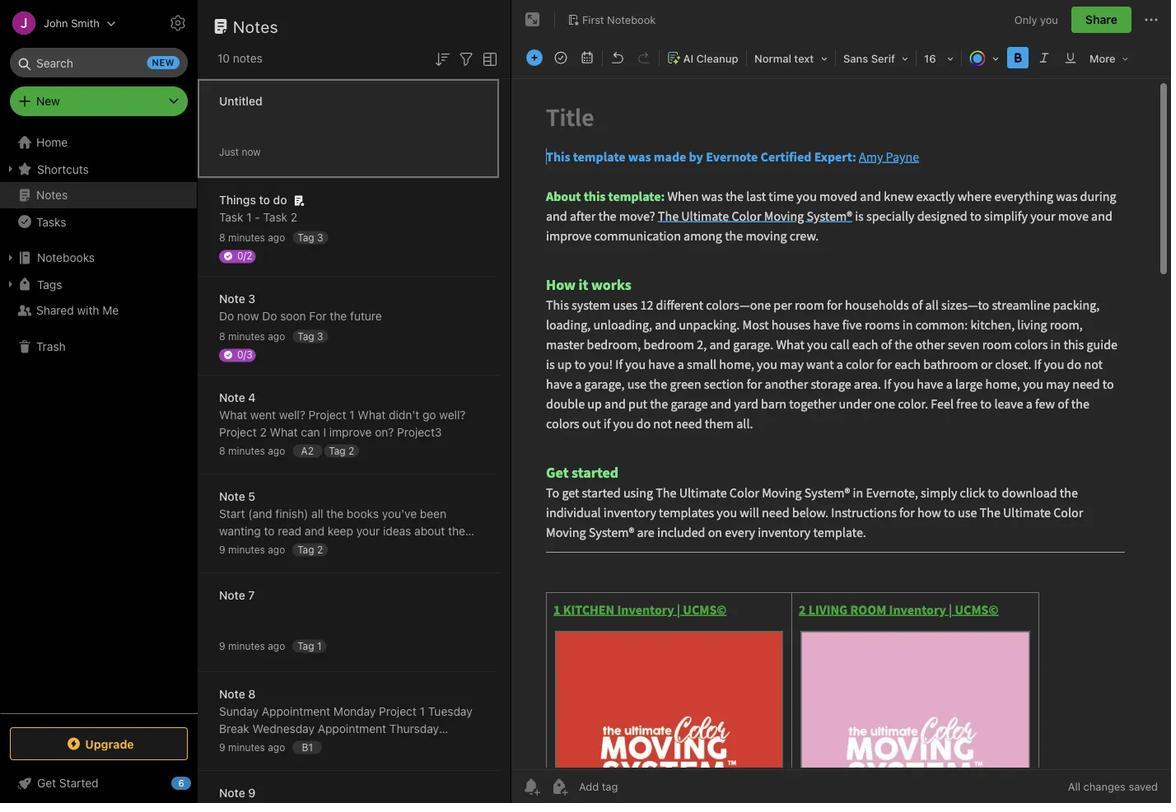 Task type: locate. For each thing, give the bounding box(es) containing it.
minutes
[[228, 232, 265, 243], [228, 331, 265, 342], [228, 445, 265, 457], [228, 544, 265, 556], [228, 640, 265, 652], [228, 742, 265, 753]]

what down the note 4
[[219, 408, 247, 422]]

project up i at the left
[[309, 408, 346, 422]]

9 for b1
[[219, 742, 225, 753]]

project3
[[397, 425, 442, 439]]

wanting
[[219, 524, 261, 538]]

do
[[219, 309, 234, 323], [262, 309, 277, 323]]

2 left friday
[[260, 739, 267, 753]]

4 minutes from the top
[[228, 544, 265, 556]]

for
[[309, 309, 327, 323]]

if
[[328, 542, 335, 555]]

1 well? from the left
[[279, 408, 306, 422]]

9 minutes ago
[[219, 544, 285, 556], [219, 640, 285, 652], [219, 742, 285, 753]]

1 vertical spatial to
[[264, 524, 275, 538]]

Search text field
[[21, 48, 176, 77]]

1 8 minutes ago from the top
[[219, 232, 285, 243]]

normal
[[755, 52, 792, 65]]

shortcuts
[[37, 162, 89, 176]]

ago down task 1 - task 2
[[268, 232, 285, 243]]

6 ago from the top
[[268, 742, 285, 753]]

0 vertical spatial notes
[[233, 16, 278, 36]]

minutes down wanting
[[228, 544, 265, 556]]

9 down sunday at the bottom left
[[219, 742, 225, 753]]

3 8 minutes ago from the top
[[219, 445, 285, 457]]

notes link
[[0, 182, 197, 208]]

take
[[252, 559, 275, 573]]

your
[[356, 524, 380, 538]]

well? right go
[[439, 408, 466, 422]]

all up and
[[312, 507, 323, 521]]

tag 2 down improve
[[329, 445, 354, 456]]

note 9 button
[[198, 771, 499, 803]]

1 horizontal spatial do
[[262, 309, 277, 323]]

Font family field
[[838, 46, 914, 70]]

appointment down monday
[[318, 722, 386, 736]]

2
[[291, 210, 298, 224], [260, 425, 267, 439], [348, 445, 354, 456], [317, 544, 323, 555], [260, 739, 267, 753]]

note for note 8 sunday appointment monday project 1 tuesday break wednesday appointment thursday project 2 friday task 3 saturday break
[[219, 687, 245, 701]]

can
[[301, 425, 320, 439]]

first notebook button
[[562, 8, 662, 31]]

the right for
[[330, 309, 347, 323]]

notebooks
[[37, 251, 95, 264]]

2 note from the top
[[219, 391, 245, 404]]

note inside button
[[219, 786, 245, 800]]

-
[[255, 210, 260, 224]]

2 inside 'what went well? project 1 what didn't go well? project 2 what can i improve on? project3'
[[260, 425, 267, 439]]

More actions field
[[1142, 7, 1162, 33]]

shared with me link
[[0, 297, 197, 324]]

note for note 9
[[219, 786, 245, 800]]

pictu...
[[278, 559, 314, 573]]

click to collapse image
[[192, 773, 204, 792]]

task
[[219, 210, 243, 224], [263, 210, 288, 224], [306, 739, 330, 753]]

them
[[448, 524, 475, 538]]

9 for tag 1
[[219, 640, 225, 652]]

2 ago from the top
[[268, 331, 285, 342]]

note down 0/2
[[219, 292, 245, 306]]

4 note from the top
[[219, 589, 245, 602]]

1 up improve
[[349, 408, 355, 422]]

9 for tag 2
[[219, 544, 225, 556]]

ai cleanup button
[[661, 46, 745, 70]]

note for note 4
[[219, 391, 245, 404]]

0 horizontal spatial do
[[219, 309, 234, 323]]

note inside note 8 sunday appointment monday project 1 tuesday break wednesday appointment thursday project 2 friday task 3 saturday break
[[219, 687, 245, 701]]

Font color field
[[964, 46, 1005, 70]]

well?
[[279, 408, 306, 422], [439, 408, 466, 422]]

minutes up 0/3
[[228, 331, 265, 342]]

6 minutes from the top
[[228, 742, 265, 753]]

2 inside note 8 sunday appointment monday project 1 tuesday break wednesday appointment thursday project 2 friday task 3 saturday break
[[260, 739, 267, 753]]

now for do
[[237, 309, 259, 323]]

to
[[259, 193, 270, 207], [264, 524, 275, 538]]

0 horizontal spatial well?
[[279, 408, 306, 422]]

a
[[417, 542, 423, 555]]

keep
[[328, 524, 353, 538]]

8 minutes ago for now
[[219, 331, 285, 342]]

ago down soon at top
[[268, 331, 285, 342]]

go
[[423, 408, 436, 422]]

1 do from the left
[[219, 309, 234, 323]]

1 9 minutes ago from the top
[[219, 544, 285, 556]]

2 horizontal spatial what
[[358, 408, 386, 422]]

tag 3 for 2
[[298, 231, 323, 243]]

tag 2 down and
[[298, 544, 323, 555]]

Font size field
[[919, 46, 960, 70]]

to left do
[[259, 193, 270, 207]]

2 9 minutes ago from the top
[[219, 640, 285, 652]]

3 9 minutes ago from the top
[[219, 742, 285, 753]]

underline image
[[1059, 46, 1082, 69]]

Insert field
[[522, 46, 547, 69]]

0 vertical spatial tag 2
[[329, 445, 354, 456]]

1 vertical spatial now
[[237, 309, 259, 323]]

1 vertical spatial 9 minutes ago
[[219, 640, 285, 652]]

ago left "tag 1"
[[268, 640, 285, 652]]

italic image
[[1033, 46, 1056, 69]]

in
[[234, 542, 243, 555]]

2 down "went"
[[260, 425, 267, 439]]

8 up sunday at the bottom left
[[248, 687, 256, 701]]

a2
[[301, 445, 314, 456]]

1 vertical spatial tag 3
[[298, 330, 323, 342]]

minutes down sunday at the bottom left
[[228, 742, 265, 753]]

note 3
[[219, 292, 256, 306]]

2 vertical spatial 9 minutes ago
[[219, 742, 285, 753]]

ago left the a2
[[268, 445, 285, 457]]

1 vertical spatial 8 minutes ago
[[219, 331, 285, 342]]

9 down note 7
[[219, 640, 225, 652]]

8 minutes ago
[[219, 232, 285, 243], [219, 331, 285, 342], [219, 445, 285, 457]]

do left soon at top
[[262, 309, 277, 323]]

9 minutes ago down the 7
[[219, 640, 285, 652]]

More field
[[1084, 46, 1135, 70]]

note 9
[[219, 786, 256, 800]]

project
[[309, 408, 346, 422], [219, 425, 257, 439], [379, 705, 417, 718], [219, 739, 257, 753]]

10 notes
[[217, 51, 263, 65]]

upgrade button
[[10, 727, 188, 760]]

share
[[1086, 13, 1118, 26]]

1 vertical spatial all
[[219, 542, 231, 555]]

do now do soon for the future
[[219, 309, 382, 323]]

16
[[924, 52, 936, 65]]

expand tags image
[[4, 278, 17, 291]]

note
[[219, 292, 245, 306], [219, 391, 245, 404], [219, 490, 245, 503], [219, 589, 245, 602], [219, 687, 245, 701], [219, 786, 245, 800]]

8 minutes ago up 0/3
[[219, 331, 285, 342]]

task right friday
[[306, 739, 330, 753]]

8 down the note 3
[[219, 331, 225, 342]]

tip:
[[305, 542, 325, 555]]

now down the note 3
[[237, 309, 259, 323]]

notebooks link
[[0, 245, 197, 271]]

1 vertical spatial the
[[326, 507, 344, 521]]

note left the 7
[[219, 589, 245, 602]]

1 minutes from the top
[[228, 232, 265, 243]]

3 minutes from the top
[[228, 445, 265, 457]]

task down things
[[219, 210, 243, 224]]

6 note from the top
[[219, 786, 245, 800]]

8 up note 5
[[219, 445, 225, 457]]

0 vertical spatial all
[[312, 507, 323, 521]]

8 minutes ago up 0/2
[[219, 232, 285, 243]]

task image
[[549, 46, 573, 69]]

tag 2
[[329, 445, 354, 456], [298, 544, 323, 555]]

well? up can
[[279, 408, 306, 422]]

tuesday
[[428, 705, 473, 718]]

normal text
[[755, 52, 814, 65]]

shared with me
[[36, 304, 119, 317]]

Note Editor text field
[[512, 79, 1171, 769]]

only you
[[1015, 13, 1058, 26]]

ago
[[268, 232, 285, 243], [268, 331, 285, 342], [268, 445, 285, 457], [268, 544, 285, 556], [268, 640, 285, 652], [268, 742, 285, 753]]

now right just
[[242, 146, 261, 158]]

new
[[152, 57, 175, 68]]

7
[[248, 589, 255, 602]]

1 horizontal spatial what
[[270, 425, 298, 439]]

first
[[582, 13, 604, 26]]

6
[[178, 778, 184, 789]]

about
[[414, 524, 445, 538]]

note 5
[[219, 490, 255, 503]]

book,
[[219, 559, 249, 573]]

0 horizontal spatial tag 2
[[298, 544, 323, 555]]

break down thursday
[[394, 739, 424, 753]]

task down do
[[263, 210, 288, 224]]

the
[[330, 309, 347, 323], [326, 507, 344, 521]]

tag 3
[[298, 231, 323, 243], [298, 330, 323, 342]]

to down (and
[[264, 524, 275, 538]]

what up on?
[[358, 408, 386, 422]]

View options field
[[476, 48, 500, 69]]

5 ago from the top
[[268, 640, 285, 652]]

1 horizontal spatial all
[[312, 507, 323, 521]]

break down sunday at the bottom left
[[219, 722, 250, 736]]

now
[[242, 146, 261, 158], [237, 309, 259, 323]]

2 horizontal spatial task
[[306, 739, 330, 753]]

do down the note 3
[[219, 309, 234, 323]]

friday
[[270, 739, 302, 753]]

note up sunday at the bottom left
[[219, 687, 245, 701]]

the up the keep
[[326, 507, 344, 521]]

9 left in
[[219, 544, 225, 556]]

0 vertical spatial 9 minutes ago
[[219, 544, 285, 556]]

appointment up wednesday
[[262, 705, 330, 718]]

tree
[[0, 129, 198, 713]]

note right click to collapse icon
[[219, 786, 245, 800]]

now for just
[[242, 146, 261, 158]]

minutes down "went"
[[228, 445, 265, 457]]

3 note from the top
[[219, 490, 245, 503]]

2 tag 3 from the top
[[298, 330, 323, 342]]

0 vertical spatial now
[[242, 146, 261, 158]]

to inside start (and finish) all the books you've been wanting to read and keep your ideas about them all in one place. tip: if you're reading a physical book, take pictu...
[[264, 524, 275, 538]]

notes up tasks
[[36, 188, 68, 202]]

9
[[219, 544, 225, 556], [219, 640, 225, 652], [219, 742, 225, 753], [248, 786, 256, 800]]

note 7
[[219, 589, 255, 602]]

4
[[248, 391, 256, 404]]

9 minutes ago up take
[[219, 544, 285, 556]]

1 note from the top
[[219, 292, 245, 306]]

8 minutes ago for 1
[[219, 232, 285, 243]]

tasks
[[36, 215, 66, 228]]

1 up note 8 sunday appointment monday project 1 tuesday break wednesday appointment thursday project 2 friday task 3 saturday break
[[317, 640, 322, 652]]

read
[[278, 524, 302, 538]]

9 right click to collapse icon
[[248, 786, 256, 800]]

1 tag 3 from the top
[[298, 231, 323, 243]]

note up start at the left bottom
[[219, 490, 245, 503]]

8 minutes ago down "went"
[[219, 445, 285, 457]]

0/2
[[237, 250, 252, 262]]

1 vertical spatial break
[[394, 739, 424, 753]]

0 vertical spatial break
[[219, 722, 250, 736]]

project down sunday at the bottom left
[[219, 739, 257, 753]]

didn't
[[389, 408, 420, 422]]

shortcuts button
[[0, 156, 197, 182]]

shared
[[36, 304, 74, 317]]

all left in
[[219, 542, 231, 555]]

4 ago from the top
[[268, 544, 285, 556]]

note left the 4
[[219, 391, 245, 404]]

sans serif
[[844, 52, 895, 65]]

ago down wednesday
[[268, 742, 285, 753]]

5 note from the top
[[219, 687, 245, 701]]

1 up thursday
[[420, 705, 425, 718]]

what left can
[[270, 425, 298, 439]]

the inside start (and finish) all the books you've been wanting to read and keep your ideas about them all in one place. tip: if you're reading a physical book, take pictu...
[[326, 507, 344, 521]]

books
[[347, 507, 379, 521]]

1 horizontal spatial tag 2
[[329, 445, 354, 456]]

minutes down the 7
[[228, 640, 265, 652]]

2 vertical spatial 8 minutes ago
[[219, 445, 285, 457]]

all
[[1068, 781, 1081, 793]]

1 horizontal spatial well?
[[439, 408, 466, 422]]

2 8 minutes ago from the top
[[219, 331, 285, 342]]

note for note 5
[[219, 490, 245, 503]]

ago right one
[[268, 544, 285, 556]]

9 minutes ago down wednesday
[[219, 742, 285, 753]]

0 horizontal spatial break
[[219, 722, 250, 736]]

task 1 - task 2
[[219, 210, 298, 224]]

1 vertical spatial notes
[[36, 188, 68, 202]]

3
[[317, 231, 323, 243], [248, 292, 256, 306], [317, 330, 323, 342], [333, 739, 340, 753]]

saturday
[[343, 739, 391, 753]]

john smith
[[44, 17, 100, 29]]

0 vertical spatial tag 3
[[298, 231, 323, 243]]

minutes up 0/2
[[228, 232, 265, 243]]

notes up notes
[[233, 16, 278, 36]]

b1
[[302, 741, 313, 753]]

expand notebooks image
[[4, 251, 17, 264]]

Heading level field
[[749, 46, 834, 70]]

expand note image
[[523, 10, 543, 30]]

0 vertical spatial 8 minutes ago
[[219, 232, 285, 243]]

untitled
[[219, 94, 263, 108]]

1 horizontal spatial break
[[394, 739, 424, 753]]



Task type: vqa. For each thing, say whether or not it's contained in the screenshot.
Tuesday
yes



Task type: describe. For each thing, give the bounding box(es) containing it.
Sort options field
[[432, 48, 452, 69]]

with
[[77, 304, 99, 317]]

physical
[[426, 542, 470, 555]]

i
[[323, 425, 326, 439]]

you
[[1040, 13, 1058, 26]]

note for note 3
[[219, 292, 245, 306]]

8 down things
[[219, 232, 225, 243]]

trash link
[[0, 334, 197, 360]]

smith
[[71, 17, 100, 29]]

trash
[[36, 340, 66, 353]]

monday
[[334, 705, 376, 718]]

new button
[[10, 86, 188, 116]]

notebook
[[607, 13, 656, 26]]

me
[[102, 304, 119, 317]]

tag 3 for for
[[298, 330, 323, 342]]

tags
[[37, 277, 62, 291]]

sans
[[844, 52, 868, 65]]

task inside note 8 sunday appointment monday project 1 tuesday break wednesday appointment thursday project 2 friday task 3 saturday break
[[306, 739, 330, 753]]

2 well? from the left
[[439, 408, 466, 422]]

started
[[59, 776, 99, 790]]

saved
[[1129, 781, 1158, 793]]

Add tag field
[[577, 780, 701, 794]]

just
[[219, 146, 239, 158]]

2 right -
[[291, 210, 298, 224]]

get
[[37, 776, 56, 790]]

1 ago from the top
[[268, 232, 285, 243]]

9 minutes ago for note 7
[[219, 640, 285, 652]]

1 horizontal spatial notes
[[233, 16, 278, 36]]

note 4
[[219, 391, 256, 404]]

0 horizontal spatial what
[[219, 408, 247, 422]]

home
[[36, 136, 68, 149]]

things to do
[[219, 193, 287, 207]]

tag 1
[[298, 640, 322, 652]]

place.
[[269, 542, 301, 555]]

9 inside button
[[248, 786, 256, 800]]

1 left -
[[247, 210, 252, 224]]

2 down improve
[[348, 445, 354, 456]]

2 minutes from the top
[[228, 331, 265, 342]]

been
[[420, 507, 447, 521]]

3 inside note 8 sunday appointment monday project 1 tuesday break wednesday appointment thursday project 2 friday task 3 saturday break
[[333, 739, 340, 753]]

start
[[219, 507, 245, 521]]

note for note 7
[[219, 589, 245, 602]]

you've
[[382, 507, 417, 521]]

note 8 sunday appointment monday project 1 tuesday break wednesday appointment thursday project 2 friday task 3 saturday break
[[219, 687, 473, 753]]

0 vertical spatial the
[[330, 309, 347, 323]]

on?
[[375, 425, 394, 439]]

cleanup
[[697, 52, 739, 65]]

new
[[36, 94, 60, 108]]

8 inside note 8 sunday appointment monday project 1 tuesday break wednesday appointment thursday project 2 friday task 3 saturday break
[[248, 687, 256, 701]]

get started
[[37, 776, 99, 790]]

do
[[273, 193, 287, 207]]

5 minutes from the top
[[228, 640, 265, 652]]

calendar event image
[[576, 46, 599, 69]]

future
[[350, 309, 382, 323]]

home link
[[0, 129, 198, 156]]

Help and Learning task checklist field
[[0, 770, 198, 797]]

note window element
[[512, 0, 1171, 803]]

more
[[1090, 52, 1116, 65]]

notes
[[233, 51, 263, 65]]

ai cleanup
[[683, 52, 739, 65]]

new search field
[[21, 48, 180, 77]]

settings image
[[168, 13, 188, 33]]

finish)
[[275, 507, 308, 521]]

1 inside note 8 sunday appointment monday project 1 tuesday break wednesday appointment thursday project 2 friday task 3 saturday break
[[420, 705, 425, 718]]

only
[[1015, 13, 1038, 26]]

add filters image
[[456, 49, 476, 69]]

project up thursday
[[379, 705, 417, 718]]

tasks button
[[0, 208, 197, 235]]

text
[[794, 52, 814, 65]]

1 vertical spatial tag 2
[[298, 544, 323, 555]]

0 horizontal spatial notes
[[36, 188, 68, 202]]

and
[[305, 524, 325, 538]]

project down "went"
[[219, 425, 257, 439]]

Account field
[[0, 7, 116, 40]]

soon
[[280, 309, 306, 323]]

0 vertical spatial to
[[259, 193, 270, 207]]

1 inside 'what went well? project 1 what didn't go well? project 2 what can i improve on? project3'
[[349, 408, 355, 422]]

tree containing home
[[0, 129, 198, 713]]

reading
[[374, 542, 414, 555]]

share button
[[1072, 7, 1132, 33]]

5
[[248, 490, 255, 503]]

went
[[250, 408, 276, 422]]

more actions image
[[1142, 10, 1162, 30]]

0 vertical spatial appointment
[[262, 705, 330, 718]]

2 do from the left
[[262, 309, 277, 323]]

0 horizontal spatial all
[[219, 542, 231, 555]]

3 ago from the top
[[268, 445, 285, 457]]

sunday
[[219, 705, 259, 718]]

0 horizontal spatial task
[[219, 210, 243, 224]]

what went well? project 1 what didn't go well? project 2 what can i improve on? project3
[[219, 408, 466, 439]]

1 vertical spatial appointment
[[318, 722, 386, 736]]

john
[[44, 17, 68, 29]]

all changes saved
[[1068, 781, 1158, 793]]

upgrade
[[85, 737, 134, 751]]

1 horizontal spatial task
[[263, 210, 288, 224]]

thursday
[[389, 722, 439, 736]]

tags button
[[0, 271, 197, 297]]

just now
[[219, 146, 261, 158]]

add a reminder image
[[521, 777, 541, 797]]

changes
[[1084, 781, 1126, 793]]

add tag image
[[549, 777, 569, 797]]

things
[[219, 193, 256, 207]]

Add filters field
[[456, 48, 476, 69]]

wednesday
[[253, 722, 315, 736]]

ai
[[683, 52, 694, 65]]

2 left 'if'
[[317, 544, 323, 555]]

undo image
[[606, 46, 629, 69]]

bold image
[[1007, 46, 1030, 69]]

9 minutes ago for note 8
[[219, 742, 285, 753]]

you're
[[338, 542, 371, 555]]

serif
[[871, 52, 895, 65]]



